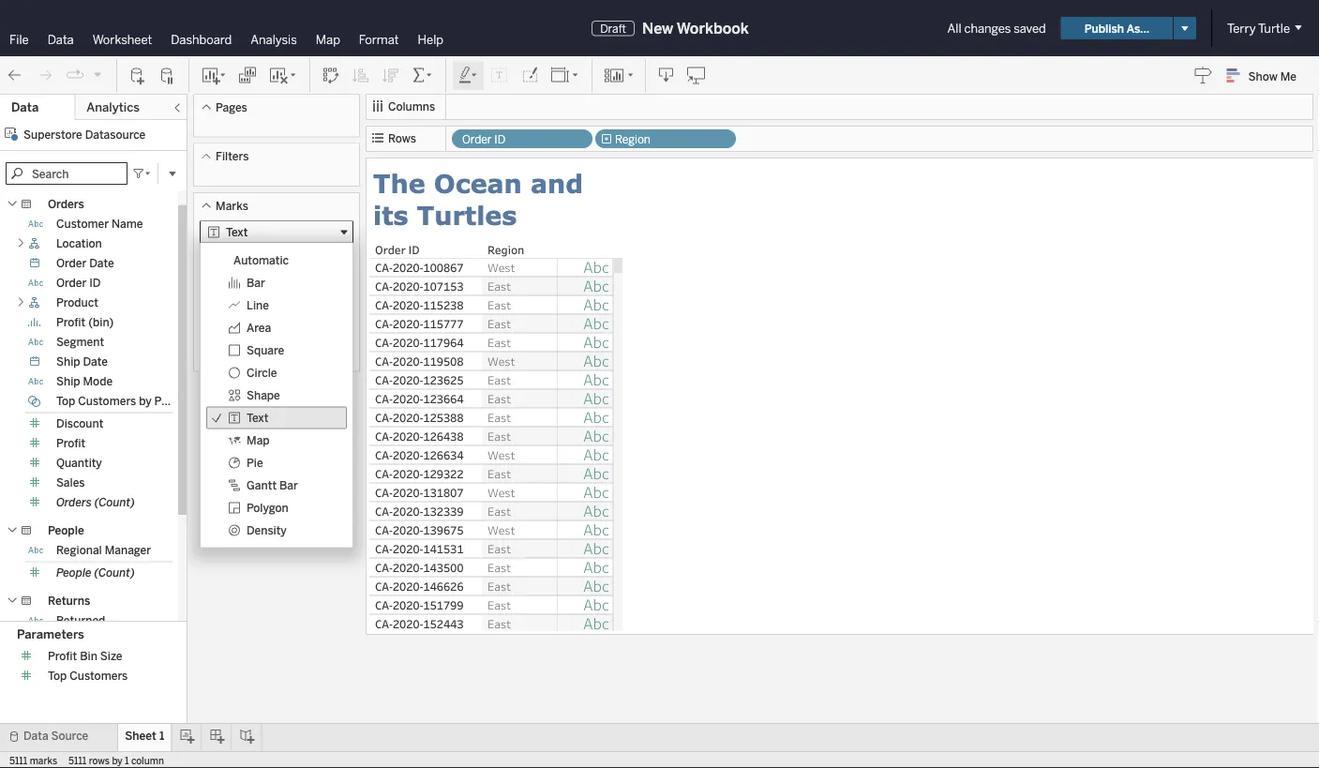Task type: vqa. For each thing, say whether or not it's contained in the screenshot.
selecting
no



Task type: locate. For each thing, give the bounding box(es) containing it.
5111 left the rows
[[69, 755, 87, 766]]

bar up line
[[247, 276, 265, 290]]

0 vertical spatial orders
[[48, 197, 84, 211]]

order id up ocean
[[462, 133, 506, 146]]

2 5111 from the left
[[69, 755, 87, 766]]

gantt bar
[[247, 479, 298, 492]]

square
[[247, 343, 284, 357]]

(count) down regional manager
[[94, 566, 135, 580]]

1 vertical spatial orders
[[56, 496, 92, 509]]

top customers
[[48, 669, 128, 683]]

1
[[159, 729, 164, 743], [125, 755, 129, 766]]

customers for top customers
[[70, 669, 128, 683]]

1 right sheet
[[159, 729, 164, 743]]

list box containing automatic
[[201, 243, 353, 547]]

data up 5111 marks
[[23, 729, 48, 743]]

0 vertical spatial map
[[316, 32, 340, 47]]

new
[[642, 19, 674, 37]]

orders down sales
[[56, 496, 92, 509]]

1 vertical spatial bar
[[279, 479, 298, 492]]

show me button
[[1219, 61, 1314, 90]]

text
[[226, 225, 248, 239], [247, 411, 269, 425]]

replay animation image right redo image
[[66, 66, 84, 85]]

people
[[48, 524, 84, 537], [56, 566, 92, 580]]

orders
[[48, 197, 84, 211], [56, 496, 92, 509]]

1 vertical spatial map
[[247, 434, 270, 447]]

5111 left marks
[[9, 755, 27, 766]]

id up ocean
[[495, 133, 506, 146]]

by for 1
[[112, 755, 122, 766]]

turtle
[[1259, 21, 1291, 36]]

data down undo image at top
[[11, 100, 39, 115]]

manager
[[105, 543, 151, 557]]

0 vertical spatial order id
[[462, 133, 506, 146]]

ocean
[[434, 167, 522, 198]]

customers down mode at the left of page
[[78, 394, 136, 408]]

1 5111 from the left
[[9, 755, 27, 766]]

1 vertical spatial (count)
[[94, 566, 135, 580]]

1 vertical spatial people
[[56, 566, 92, 580]]

sheet
[[125, 729, 157, 743]]

id
[[495, 133, 506, 146], [89, 276, 101, 290]]

1 vertical spatial date
[[83, 355, 108, 369]]

data
[[48, 32, 74, 47], [11, 100, 39, 115], [23, 729, 48, 743]]

0 horizontal spatial by
[[112, 755, 122, 766]]

0 vertical spatial date
[[89, 257, 114, 270]]

1 horizontal spatial bar
[[279, 479, 298, 492]]

format
[[359, 32, 399, 47]]

1 horizontal spatial order id
[[462, 133, 506, 146]]

returned
[[56, 614, 105, 627]]

date up mode at the left of page
[[83, 355, 108, 369]]

swap rows and columns image
[[322, 66, 340, 85]]

text inside dropdown button
[[226, 225, 248, 239]]

(count)
[[94, 496, 135, 509], [94, 566, 135, 580]]

text down shape
[[247, 411, 269, 425]]

tooltip
[[260, 329, 293, 342]]

detail
[[209, 329, 237, 342]]

returns
[[48, 594, 90, 608]]

people up regional
[[48, 524, 84, 537]]

changes
[[965, 21, 1011, 36]]

order
[[462, 133, 492, 146], [56, 257, 87, 270], [56, 276, 87, 290]]

1 (count) from the top
[[94, 496, 135, 509]]

color
[[210, 277, 236, 289]]

5111 for 5111 marks
[[9, 755, 27, 766]]

collapse image
[[172, 102, 183, 113]]

0 vertical spatial id
[[495, 133, 506, 146]]

redo image
[[36, 66, 54, 85]]

data up redo image
[[48, 32, 74, 47]]

order id up product on the top left
[[56, 276, 101, 290]]

(count) for people (count)
[[94, 566, 135, 580]]

people for people (count)
[[56, 566, 92, 580]]

2 ship from the top
[[56, 375, 80, 388]]

order up product on the top left
[[56, 276, 87, 290]]

text down marks
[[226, 225, 248, 239]]

draft
[[600, 21, 626, 35]]

0 horizontal spatial map
[[247, 434, 270, 447]]

customers for top customers by profit
[[78, 394, 136, 408]]

1 vertical spatial order id
[[56, 276, 101, 290]]

0 vertical spatial bar
[[247, 276, 265, 290]]

Search text field
[[6, 162, 128, 185]]

duplicate image
[[238, 66, 257, 85]]

by
[[139, 394, 152, 408], [112, 755, 122, 766]]

top down profit bin size
[[48, 669, 67, 683]]

top up discount
[[56, 394, 75, 408]]

2 (count) from the top
[[94, 566, 135, 580]]

1 horizontal spatial 5111
[[69, 755, 87, 766]]

all changes saved
[[948, 21, 1046, 36]]

(count) up regional manager
[[94, 496, 135, 509]]

show me
[[1249, 69, 1297, 83]]

1 horizontal spatial by
[[139, 394, 152, 408]]

filters
[[216, 150, 249, 163]]

bar
[[247, 276, 265, 290], [279, 479, 298, 492]]

analysis
[[251, 32, 297, 47]]

1 left 'column'
[[125, 755, 129, 766]]

map inside list box
[[247, 434, 270, 447]]

location
[[56, 237, 102, 250]]

order up ocean
[[462, 133, 492, 146]]

bar right gantt
[[279, 479, 298, 492]]

0 vertical spatial by
[[139, 394, 152, 408]]

0 horizontal spatial 5111
[[9, 755, 27, 766]]

format workbook image
[[521, 66, 539, 85]]

bin
[[80, 649, 97, 663]]

2 vertical spatial order
[[56, 276, 87, 290]]

order id
[[462, 133, 506, 146], [56, 276, 101, 290]]

1 vertical spatial ship
[[56, 375, 80, 388]]

density
[[247, 524, 287, 537]]

0 horizontal spatial id
[[89, 276, 101, 290]]

show
[[1249, 69, 1278, 83]]

sort descending image
[[382, 66, 400, 85]]

profit for profit
[[56, 437, 86, 450]]

orders (count)
[[56, 496, 135, 509]]

profit for profit bin size
[[48, 649, 77, 663]]

name
[[112, 217, 143, 231]]

1 vertical spatial customers
[[70, 669, 128, 683]]

0 vertical spatial ship
[[56, 355, 80, 369]]

totals image
[[412, 66, 434, 85]]

5111
[[9, 755, 27, 766], [69, 755, 87, 766]]

0 horizontal spatial 1
[[125, 755, 129, 766]]

circle
[[247, 366, 277, 380]]

text button
[[200, 221, 354, 243]]

1 vertical spatial 1
[[125, 755, 129, 766]]

regional manager
[[56, 543, 151, 557]]

pie
[[247, 456, 263, 470]]

id down order date
[[89, 276, 101, 290]]

dashboard
[[171, 32, 232, 47]]

date down location
[[89, 257, 114, 270]]

date
[[89, 257, 114, 270], [83, 355, 108, 369]]

ship down segment
[[56, 355, 80, 369]]

analytics
[[87, 100, 140, 115]]

1 vertical spatial text
[[247, 411, 269, 425]]

top for top customers by profit
[[56, 394, 75, 408]]

customers
[[78, 394, 136, 408], [70, 669, 128, 683]]

(count) for orders (count)
[[94, 496, 135, 509]]

automatic
[[234, 253, 289, 267]]

0 vertical spatial customers
[[78, 394, 136, 408]]

area
[[247, 321, 271, 335]]

0 vertical spatial order
[[462, 133, 492, 146]]

0 horizontal spatial order id
[[56, 276, 101, 290]]

map up the swap rows and columns "icon"
[[316, 32, 340, 47]]

ship down ship date
[[56, 375, 80, 388]]

map
[[316, 32, 340, 47], [247, 434, 270, 447]]

order down location
[[56, 257, 87, 270]]

ship for ship date
[[56, 355, 80, 369]]

product
[[56, 296, 98, 309]]

0 vertical spatial people
[[48, 524, 84, 537]]

0 vertical spatial text
[[226, 225, 248, 239]]

people down regional
[[56, 566, 92, 580]]

replay animation image up "analytics" on the left of the page
[[92, 69, 103, 80]]

by for profit
[[139, 394, 152, 408]]

terry turtle
[[1228, 21, 1291, 36]]

replay animation image
[[66, 66, 84, 85], [92, 69, 103, 80]]

rows
[[89, 755, 110, 766]]

1 horizontal spatial replay animation image
[[92, 69, 103, 80]]

help
[[418, 32, 444, 47]]

ship
[[56, 355, 80, 369], [56, 375, 80, 388]]

orders up customer
[[48, 197, 84, 211]]

me
[[1281, 69, 1297, 83]]

customers down bin
[[70, 669, 128, 683]]

list box
[[201, 243, 353, 547]]

profit
[[56, 316, 86, 329], [154, 394, 184, 408], [56, 437, 86, 450], [48, 649, 77, 663]]

1 ship from the top
[[56, 355, 80, 369]]

top
[[56, 394, 75, 408], [48, 669, 67, 683]]

pause auto updates image
[[159, 66, 177, 85]]

1 vertical spatial top
[[48, 669, 67, 683]]

1 horizontal spatial id
[[495, 133, 506, 146]]

new worksheet image
[[201, 66, 227, 85]]

fit image
[[551, 66, 581, 85]]

0 vertical spatial top
[[56, 394, 75, 408]]

column
[[131, 755, 164, 766]]

date for ship date
[[83, 355, 108, 369]]

map up pie
[[247, 434, 270, 447]]

0 vertical spatial (count)
[[94, 496, 135, 509]]

download image
[[657, 66, 676, 85]]

1 vertical spatial by
[[112, 755, 122, 766]]

1 vertical spatial data
[[11, 100, 39, 115]]

turtles
[[417, 199, 517, 230]]

0 vertical spatial 1
[[159, 729, 164, 743]]

0 horizontal spatial bar
[[247, 276, 265, 290]]

orders for orders (count)
[[56, 496, 92, 509]]



Task type: describe. For each thing, give the bounding box(es) containing it.
highlight image
[[458, 66, 479, 85]]

superstore datasource
[[23, 128, 146, 141]]

quantity
[[56, 456, 102, 470]]

ship for ship mode
[[56, 375, 80, 388]]

people for people
[[48, 524, 84, 537]]

publish as... button
[[1061, 17, 1173, 39]]

1 vertical spatial id
[[89, 276, 101, 290]]

sort ascending image
[[352, 66, 370, 85]]

marks
[[216, 199, 248, 212]]

polygon
[[247, 501, 289, 515]]

profit (bin)
[[56, 316, 114, 329]]

datasource
[[85, 128, 146, 141]]

sheet 1
[[125, 729, 164, 743]]

order date
[[56, 257, 114, 270]]

date for order date
[[89, 257, 114, 270]]

data source
[[23, 729, 88, 743]]

customer name
[[56, 217, 143, 231]]

mode
[[83, 375, 113, 388]]

1 vertical spatial order
[[56, 257, 87, 270]]

size
[[100, 649, 122, 663]]

publish
[[1085, 21, 1125, 35]]

marks. press enter to open the view data window.. use arrow keys to navigate data visualization elements. image
[[557, 258, 614, 768]]

parameters
[[17, 627, 84, 642]]

regional
[[56, 543, 102, 557]]

gantt
[[247, 479, 277, 492]]

and
[[531, 167, 584, 198]]

terry
[[1228, 21, 1256, 36]]

text inside list box
[[247, 411, 269, 425]]

shape
[[247, 389, 280, 402]]

publish your workbook to edit in tableau desktop image
[[687, 66, 706, 85]]

ship date
[[56, 355, 108, 369]]

ship mode
[[56, 375, 113, 388]]

5111 rows by 1 column
[[69, 755, 164, 766]]

2 vertical spatial data
[[23, 729, 48, 743]]

(bin)
[[88, 316, 114, 329]]

the ocean and its turtles
[[373, 167, 592, 230]]

pages
[[216, 100, 247, 114]]

show labels image
[[491, 66, 509, 85]]

profit bin size
[[48, 649, 122, 663]]

superstore
[[23, 128, 82, 141]]

new workbook
[[642, 19, 749, 37]]

source
[[51, 729, 88, 743]]

line
[[247, 298, 269, 312]]

clear sheet image
[[268, 66, 298, 85]]

orders for orders
[[48, 197, 84, 211]]

discount
[[56, 417, 104, 430]]

all
[[948, 21, 962, 36]]

sales
[[56, 476, 85, 490]]

worksheet
[[93, 32, 152, 47]]

rows
[[388, 132, 416, 145]]

data guide image
[[1194, 66, 1213, 84]]

top for top customers
[[48, 669, 67, 683]]

as...
[[1127, 21, 1150, 35]]

saved
[[1014, 21, 1046, 36]]

show/hide cards image
[[604, 66, 634, 85]]

tables
[[17, 175, 54, 190]]

5111 marks
[[9, 755, 57, 766]]

undo image
[[6, 66, 24, 85]]

marks
[[30, 755, 57, 766]]

file
[[9, 32, 29, 47]]

segment
[[56, 335, 104, 349]]

its
[[373, 199, 408, 230]]

0 horizontal spatial replay animation image
[[66, 66, 84, 85]]

region
[[615, 133, 651, 146]]

customer
[[56, 217, 109, 231]]

columns
[[388, 100, 435, 113]]

1 horizontal spatial 1
[[159, 729, 164, 743]]

workbook
[[677, 19, 749, 37]]

5111 for 5111 rows by 1 column
[[69, 755, 87, 766]]

new data source image
[[128, 66, 147, 85]]

profit for profit (bin)
[[56, 316, 86, 329]]

publish as...
[[1085, 21, 1150, 35]]

top customers by profit
[[56, 394, 184, 408]]

1 horizontal spatial map
[[316, 32, 340, 47]]

the
[[373, 167, 425, 198]]

people (count)
[[56, 566, 135, 580]]

0 vertical spatial data
[[48, 32, 74, 47]]



